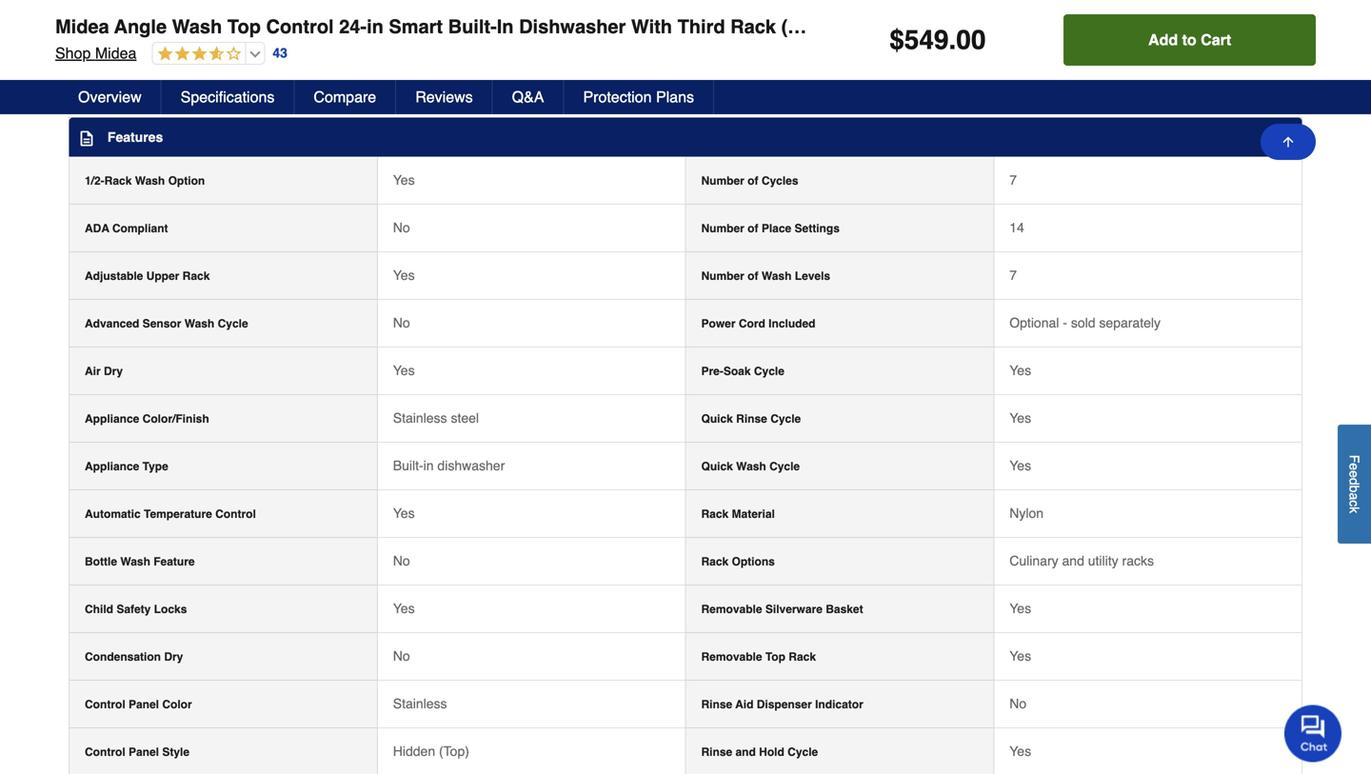 Task type: locate. For each thing, give the bounding box(es) containing it.
1 vertical spatial of
[[748, 222, 759, 236]]

0 vertical spatial adjustable
[[85, 49, 143, 62]]

midea up shop
[[55, 16, 109, 38]]

0 vertical spatial in
[[367, 16, 384, 38]]

2 vertical spatial of
[[748, 270, 759, 283]]

0 vertical spatial panel
[[129, 699, 159, 712]]

1 vertical spatial rinse
[[702, 699, 733, 712]]

ada compliant
[[85, 222, 168, 236]]

1 vertical spatial top
[[766, 651, 786, 664]]

cycle right hold
[[788, 746, 819, 760]]

stainless for stainless
[[393, 697, 447, 712]]

1 stainless from the top
[[393, 411, 447, 426]]

2 of from the top
[[748, 222, 759, 236]]

of for wash
[[748, 270, 759, 283]]

rinse
[[737, 413, 768, 426], [702, 699, 733, 712], [702, 746, 733, 760]]

0 vertical spatial stainless
[[393, 411, 447, 426]]

add to cart button
[[1064, 14, 1317, 66]]

top down removable silverware basket
[[766, 651, 786, 664]]

cycles
[[762, 175, 799, 188]]

2 appliance from the top
[[85, 460, 139, 474]]

wash right sensor
[[185, 317, 215, 331]]

wash right bottle
[[120, 556, 150, 569]]

1/2-rack wash option
[[85, 175, 205, 188]]

overview button
[[59, 80, 162, 114]]

k
[[1348, 507, 1363, 514]]

2 panel from the top
[[129, 746, 159, 760]]

panel for stainless
[[129, 699, 159, 712]]

hold
[[759, 746, 785, 760]]

rinse for no
[[702, 699, 733, 712]]

of left the cycles
[[748, 175, 759, 188]]

1 horizontal spatial and
[[1063, 554, 1085, 569]]

7 up the 14
[[1010, 173, 1018, 188]]

adjustable up advanced
[[85, 270, 143, 283]]

dry for no
[[164, 651, 183, 664]]

f
[[1348, 455, 1363, 463]]

utility
[[1089, 554, 1119, 569]]

steel
[[451, 411, 479, 426]]

no for optional - sold separately
[[393, 316, 410, 331]]

adjustable down angle at the top of page
[[85, 49, 143, 62]]

control panel style
[[85, 746, 190, 760]]

0 horizontal spatial built-
[[393, 458, 424, 474]]

midea angle wash top control 24-in smart built-in dishwasher with third rack (stainless steel) energy star, 45-dba
[[55, 16, 1147, 38]]

wash up 3.6 stars image
[[172, 16, 222, 38]]

appliance down air dry
[[85, 413, 139, 426]]

color
[[162, 699, 192, 712]]

yes
[[393, 173, 415, 188], [393, 268, 415, 283], [393, 363, 415, 378], [1010, 363, 1032, 378], [1010, 411, 1032, 426], [1010, 458, 1032, 474], [393, 506, 415, 521], [393, 601, 415, 617], [1010, 601, 1032, 617], [1010, 649, 1032, 664], [1010, 744, 1032, 760]]

adjustable for adjustable upper rack
[[85, 270, 143, 283]]

1 horizontal spatial in
[[424, 458, 434, 474]]

rack right "third"
[[731, 16, 776, 38]]

of
[[748, 175, 759, 188], [748, 222, 759, 236], [748, 270, 759, 283]]

cycle up the material
[[770, 460, 800, 474]]

1 vertical spatial appliance
[[85, 460, 139, 474]]

and left the "utility"
[[1063, 554, 1085, 569]]

1 vertical spatial in
[[424, 458, 434, 474]]

2 removable from the top
[[702, 651, 763, 664]]

panel left style
[[129, 746, 159, 760]]

7 down the 14
[[1010, 268, 1018, 283]]

control
[[266, 16, 334, 38], [215, 508, 256, 521], [85, 699, 125, 712], [85, 746, 125, 760]]

and
[[1063, 554, 1085, 569], [736, 746, 756, 760]]

1 vertical spatial stainless
[[393, 697, 447, 712]]

reviews button
[[397, 80, 493, 114]]

color/finish
[[143, 413, 209, 426]]

$
[[890, 25, 905, 55]]

wash for angle
[[172, 16, 222, 38]]

3 number from the top
[[702, 270, 745, 283]]

wash left option
[[135, 175, 165, 188]]

built- right smart
[[448, 16, 497, 38]]

1/2-
[[85, 175, 104, 188]]

0 vertical spatial quick
[[702, 413, 733, 426]]

1 vertical spatial number
[[702, 222, 745, 236]]

panel left color
[[129, 699, 159, 712]]

culinary and utility racks
[[1010, 554, 1155, 569]]

e up b
[[1348, 471, 1363, 478]]

c
[[1348, 500, 1363, 507]]

rack down features
[[104, 175, 132, 188]]

rinse for yes
[[702, 746, 733, 760]]

built- down stainless steel
[[393, 458, 424, 474]]

1 number from the top
[[702, 175, 745, 188]]

0 vertical spatial number
[[702, 175, 745, 188]]

3 of from the top
[[748, 270, 759, 283]]

removable
[[702, 603, 763, 617], [702, 651, 763, 664]]

1 panel from the top
[[129, 699, 159, 712]]

in left smart
[[367, 16, 384, 38]]

dishwasher
[[519, 16, 626, 38]]

1 of from the top
[[748, 175, 759, 188]]

b
[[1348, 485, 1363, 493]]

top
[[227, 16, 261, 38], [766, 651, 786, 664]]

temperature
[[144, 508, 212, 521]]

number left place
[[702, 222, 745, 236]]

of left place
[[748, 222, 759, 236]]

and for rinse
[[736, 746, 756, 760]]

00
[[957, 25, 986, 55]]

top up 3.6 stars image
[[227, 16, 261, 38]]

add to cart
[[1149, 31, 1232, 49]]

power
[[702, 317, 736, 331]]

dry down locks
[[164, 651, 183, 664]]

stainless up hidden
[[393, 697, 447, 712]]

no for yes
[[393, 649, 410, 664]]

2 vertical spatial number
[[702, 270, 745, 283]]

feature
[[154, 556, 195, 569]]

1 vertical spatial 7
[[1010, 268, 1018, 283]]

and for culinary
[[1063, 554, 1085, 569]]

soak
[[724, 365, 751, 378]]

rack left the material
[[702, 508, 729, 521]]

notes image
[[79, 131, 94, 146]]

of up cord
[[748, 270, 759, 283]]

number of place settings
[[702, 222, 840, 236]]

1 horizontal spatial top
[[766, 651, 786, 664]]

number
[[702, 175, 745, 188], [702, 222, 745, 236], [702, 270, 745, 283]]

rinse left hold
[[702, 746, 733, 760]]

adjustable height
[[85, 49, 182, 62]]

1 vertical spatial adjustable
[[85, 270, 143, 283]]

midea down angle at the top of page
[[95, 44, 137, 62]]

0 horizontal spatial dry
[[104, 365, 123, 378]]

cycle right sensor
[[218, 317, 248, 331]]

cycle right soak
[[754, 365, 785, 378]]

compare
[[314, 88, 377, 106]]

in left dishwasher
[[424, 458, 434, 474]]

1 horizontal spatial built-
[[448, 16, 497, 38]]

0 horizontal spatial and
[[736, 746, 756, 760]]

midea
[[55, 16, 109, 38], [95, 44, 137, 62]]

0 horizontal spatial top
[[227, 16, 261, 38]]

shop
[[55, 44, 91, 62]]

stainless left steel
[[393, 411, 447, 426]]

automatic temperature control
[[85, 508, 256, 521]]

0 vertical spatial and
[[1063, 554, 1085, 569]]

number left the cycles
[[702, 175, 745, 188]]

with
[[632, 16, 673, 38]]

1 vertical spatial built-
[[393, 458, 424, 474]]

compare button
[[295, 80, 397, 114]]

wash left levels
[[762, 270, 792, 283]]

549
[[905, 25, 949, 55]]

removable up aid
[[702, 651, 763, 664]]

air
[[85, 365, 101, 378]]

no for 14
[[393, 220, 410, 236]]

stainless for stainless steel
[[393, 411, 447, 426]]

1 vertical spatial removable
[[702, 651, 763, 664]]

1 vertical spatial midea
[[95, 44, 137, 62]]

1 vertical spatial quick
[[702, 460, 733, 474]]

2 7 from the top
[[1010, 268, 1018, 283]]

e up d
[[1348, 463, 1363, 471]]

cycle
[[218, 317, 248, 331], [754, 365, 785, 378], [771, 413, 801, 426], [770, 460, 800, 474], [788, 746, 819, 760]]

0 vertical spatial of
[[748, 175, 759, 188]]

0 horizontal spatial in
[[367, 16, 384, 38]]

basket
[[826, 603, 864, 617]]

2 vertical spatial rinse
[[702, 746, 733, 760]]

no for culinary and utility racks
[[393, 554, 410, 569]]

rack down silverware
[[789, 651, 816, 664]]

1 removable from the top
[[702, 603, 763, 617]]

panel for hidden (top)
[[129, 746, 159, 760]]

2 quick from the top
[[702, 460, 733, 474]]

stainless steel
[[393, 411, 479, 426]]

q&a button
[[493, 80, 564, 114]]

1 vertical spatial and
[[736, 746, 756, 760]]

cycle up the quick wash cycle
[[771, 413, 801, 426]]

of for cycles
[[748, 175, 759, 188]]

2 stainless from the top
[[393, 697, 447, 712]]

cycle for yes
[[754, 365, 785, 378]]

and left hold
[[736, 746, 756, 760]]

1 appliance from the top
[[85, 413, 139, 426]]

rack material
[[702, 508, 775, 521]]

appliance left type at the left of the page
[[85, 460, 139, 474]]

1 quick from the top
[[702, 413, 733, 426]]

wash for rack
[[135, 175, 165, 188]]

1 adjustable from the top
[[85, 49, 143, 62]]

control right temperature
[[215, 508, 256, 521]]

air dry
[[85, 365, 123, 378]]

options
[[732, 556, 775, 569]]

wash for of
[[762, 270, 792, 283]]

7
[[1010, 173, 1018, 188], [1010, 268, 1018, 283]]

0 vertical spatial dry
[[104, 365, 123, 378]]

no
[[393, 220, 410, 236], [393, 316, 410, 331], [393, 554, 410, 569], [393, 649, 410, 664], [1010, 697, 1027, 712]]

removable top rack
[[702, 651, 816, 664]]

e
[[1348, 463, 1363, 471], [1348, 471, 1363, 478]]

child safety locks
[[85, 603, 187, 617]]

dry
[[104, 365, 123, 378], [164, 651, 183, 664]]

1 horizontal spatial dry
[[164, 651, 183, 664]]

2 adjustable from the top
[[85, 270, 143, 283]]

rack
[[731, 16, 776, 38], [104, 175, 132, 188], [183, 270, 210, 283], [702, 508, 729, 521], [702, 556, 729, 569], [789, 651, 816, 664]]

rinse up the quick wash cycle
[[737, 413, 768, 426]]

1 vertical spatial panel
[[129, 746, 159, 760]]

appliance for built-in dishwasher
[[85, 460, 139, 474]]

dry for yes
[[104, 365, 123, 378]]

built-in dishwasher
[[393, 458, 505, 474]]

removable silverware basket
[[702, 603, 864, 617]]

cycle for built-in dishwasher
[[770, 460, 800, 474]]

quick up rack material
[[702, 460, 733, 474]]

1 e from the top
[[1348, 463, 1363, 471]]

1 7 from the top
[[1010, 173, 1018, 188]]

1 vertical spatial dry
[[164, 651, 183, 664]]

adjustable upper rack
[[85, 270, 210, 283]]

child
[[85, 603, 113, 617]]

0 vertical spatial removable
[[702, 603, 763, 617]]

built-
[[448, 16, 497, 38], [393, 458, 424, 474]]

condensation
[[85, 651, 161, 664]]

(top)
[[439, 744, 470, 760]]

quick down pre-
[[702, 413, 733, 426]]

0 vertical spatial 7
[[1010, 173, 1018, 188]]

panel
[[129, 699, 159, 712], [129, 746, 159, 760]]

rinse left aid
[[702, 699, 733, 712]]

control down control panel color
[[85, 746, 125, 760]]

number up power
[[702, 270, 745, 283]]

ada
[[85, 222, 109, 236]]

dry right the air
[[104, 365, 123, 378]]

2 number from the top
[[702, 222, 745, 236]]

0 vertical spatial appliance
[[85, 413, 139, 426]]

f e e d b a c k
[[1348, 455, 1363, 514]]

removable down rack options
[[702, 603, 763, 617]]

condensation dry
[[85, 651, 183, 664]]



Task type: describe. For each thing, give the bounding box(es) containing it.
pre-
[[702, 365, 724, 378]]

wash down quick rinse cycle
[[737, 460, 767, 474]]

cord
[[739, 317, 766, 331]]

bottle
[[85, 556, 117, 569]]

plans
[[656, 88, 694, 106]]

style
[[162, 746, 190, 760]]

in
[[497, 16, 514, 38]]

compliant
[[112, 222, 168, 236]]

7 for number of cycles
[[1010, 173, 1018, 188]]

a
[[1348, 493, 1363, 500]]

optional - sold separately
[[1010, 316, 1161, 331]]

rack right upper
[[183, 270, 210, 283]]

removable for yes
[[702, 603, 763, 617]]

protection plans
[[583, 88, 694, 106]]

shop midea
[[55, 44, 137, 62]]

rack options
[[702, 556, 775, 569]]

0 vertical spatial built-
[[448, 16, 497, 38]]

nylon
[[1010, 506, 1044, 521]]

cycle for stainless steel
[[771, 413, 801, 426]]

hidden (top)
[[393, 744, 470, 760]]

appliance for stainless steel
[[85, 413, 139, 426]]

sensor
[[143, 317, 181, 331]]

adjustable for adjustable height
[[85, 49, 143, 62]]

control down condensation
[[85, 699, 125, 712]]

material
[[732, 508, 775, 521]]

included
[[769, 317, 816, 331]]

specifications
[[181, 88, 275, 106]]

quick rinse cycle
[[702, 413, 801, 426]]

upper
[[146, 270, 179, 283]]

protection
[[583, 88, 652, 106]]

7 for number of wash levels
[[1010, 268, 1018, 283]]

control up 43
[[266, 16, 334, 38]]

quick for stainless steel
[[702, 413, 733, 426]]

reviews
[[416, 88, 473, 106]]

aid
[[736, 699, 754, 712]]

dishwasher
[[438, 458, 505, 474]]

height
[[146, 49, 182, 62]]

protection plans button
[[564, 80, 715, 114]]

energy
[[934, 16, 1015, 38]]

locks
[[154, 603, 187, 617]]

silverware
[[766, 603, 823, 617]]

0 vertical spatial top
[[227, 16, 261, 38]]

rack left the options
[[702, 556, 729, 569]]

arrow up image
[[1281, 134, 1297, 150]]

levels
[[795, 270, 831, 283]]

advanced
[[85, 317, 139, 331]]

bottle wash feature
[[85, 556, 195, 569]]

rinse and hold cycle
[[702, 746, 819, 760]]

appliance color/finish
[[85, 413, 209, 426]]

(stainless
[[782, 16, 872, 38]]

chat invite button image
[[1285, 705, 1343, 763]]

-
[[1064, 316, 1068, 331]]

removable for no
[[702, 651, 763, 664]]

pre-soak cycle
[[702, 365, 785, 378]]

14
[[1010, 220, 1025, 236]]

safety
[[117, 603, 151, 617]]

automatic
[[85, 508, 141, 521]]

43
[[273, 45, 288, 61]]

third
[[678, 16, 726, 38]]

3.6 stars image
[[153, 46, 241, 63]]

add
[[1149, 31, 1179, 49]]

0 vertical spatial midea
[[55, 16, 109, 38]]

overview
[[78, 88, 142, 106]]

24-
[[339, 16, 367, 38]]

appliance type
[[85, 460, 168, 474]]

.
[[949, 25, 957, 55]]

racks
[[1123, 554, 1155, 569]]

number for number of cycles
[[702, 175, 745, 188]]

optional
[[1010, 316, 1060, 331]]

rinse aid dispenser indicator
[[702, 699, 864, 712]]

0 vertical spatial rinse
[[737, 413, 768, 426]]

d
[[1348, 478, 1363, 485]]

$ 549 . 00
[[890, 25, 986, 55]]

dispenser
[[757, 699, 812, 712]]

of for place
[[748, 222, 759, 236]]

sold
[[1072, 316, 1096, 331]]

number for number of wash levels
[[702, 270, 745, 283]]

cart
[[1202, 31, 1232, 49]]

option
[[168, 175, 205, 188]]

settings
[[795, 222, 840, 236]]

quick for built-in dishwasher
[[702, 460, 733, 474]]

2 e from the top
[[1348, 471, 1363, 478]]

dba
[[1108, 16, 1147, 38]]

star,
[[1020, 16, 1075, 38]]

number of wash levels
[[702, 270, 831, 283]]

number for number of place settings
[[702, 222, 745, 236]]

separately
[[1100, 316, 1161, 331]]

smart
[[389, 16, 443, 38]]

steel)
[[877, 16, 929, 38]]

to
[[1183, 31, 1197, 49]]

q&a
[[512, 88, 544, 106]]

place
[[762, 222, 792, 236]]

number of cycles
[[702, 175, 799, 188]]

control panel color
[[85, 699, 192, 712]]

specifications button
[[162, 80, 295, 114]]

wash for sensor
[[185, 317, 215, 331]]

hidden
[[393, 744, 436, 760]]

culinary
[[1010, 554, 1059, 569]]



Task type: vqa. For each thing, say whether or not it's contained in the screenshot.


